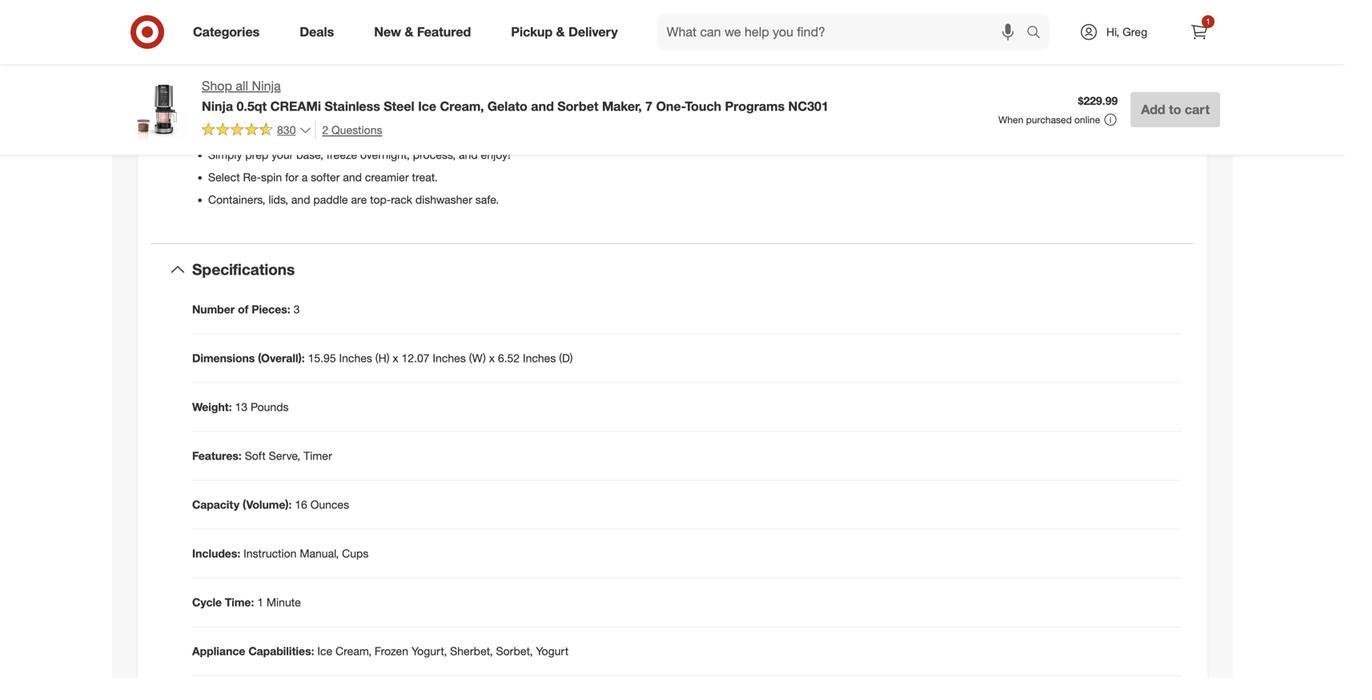 Task type: locate. For each thing, give the bounding box(es) containing it.
unique
[[988, 122, 1022, 136]]

creami® up button.
[[754, 74, 799, 88]]

and up gelato
[[491, 81, 510, 95]]

0 horizontal spatial ice
[[318, 645, 333, 659]]

1 & from the left
[[405, 24, 414, 40]]

search button
[[1020, 14, 1058, 53]]

of right touch
[[763, 90, 773, 104]]

healthy
[[1111, 106, 1147, 120]]

and up down in the top of the page
[[1134, 74, 1153, 88]]

to up "from"
[[1081, 90, 1091, 104]]

1 horizontal spatial milkshakes,
[[1073, 74, 1131, 88]]

0 horizontal spatial &
[[405, 24, 414, 40]]

milkshakes, up dairy-
[[430, 81, 488, 95]]

creami
[[270, 98, 321, 114], [403, 126, 445, 140]]

1 right time:
[[257, 596, 264, 610]]

to right add
[[1170, 102, 1182, 117]]

treat. down dairy-
[[448, 126, 474, 140]]

0 horizontal spatial 1
[[257, 596, 264, 610]]

1 as from the left
[[973, 122, 985, 136]]

a left softer
[[302, 170, 308, 184]]

1 right greg
[[1207, 16, 1211, 26]]

the right at
[[713, 90, 729, 104]]

ice up stainless
[[337, 81, 352, 95]]

shop
[[202, 78, 232, 94]]

description
[[700, 51, 771, 67]]

1 vertical spatial 1
[[257, 596, 264, 610]]

milkshakes, inside 'description the ninja® creami® transforms frozen solid bases into ice cream, sorbets, milkshakes, and more at the touch of a button. ninja's creamify technology® enables the creami® to break down a uniformly frozen block into an incredibly smooth, creamy texture in minutes. from healthy to indulgent, the ninja® creami® can create frozen treats as unique as you are!'
[[1073, 74, 1131, 88]]

creami®
[[754, 74, 799, 88], [1033, 90, 1078, 104], [803, 122, 849, 136]]

6.52
[[498, 351, 520, 365]]

the down programs
[[753, 122, 769, 136]]

incredibly
[[851, 106, 900, 120]]

lids,
[[269, 193, 288, 207]]

& right pickup
[[556, 24, 565, 40]]

simply prep your base, freeze overnight, process, and enjoy!
[[208, 148, 511, 162]]

(overall):
[[258, 351, 305, 365]]

1 vertical spatial treat.
[[412, 170, 438, 184]]

turn almost anything into ice cream, sorbet, milkshakes, and more.
[[208, 81, 542, 95]]

for up 2 questions link
[[338, 103, 352, 117]]

and left the enjoy! on the top
[[459, 148, 478, 162]]

deals
[[300, 24, 334, 40]]

1 vertical spatial ice
[[318, 645, 333, 659]]

1 vertical spatial cream,
[[336, 645, 372, 659]]

for
[[338, 103, 352, 117], [285, 170, 299, 184]]

1 horizontal spatial x
[[489, 351, 495, 365]]

0 horizontal spatial ninja
[[202, 98, 233, 114]]

to
[[1081, 90, 1091, 104], [1170, 102, 1182, 117], [1150, 106, 1160, 120], [309, 126, 319, 140]]

as
[[973, 122, 985, 136], [1025, 122, 1037, 136]]

minute
[[267, 596, 301, 610]]

to inside button
[[1170, 102, 1182, 117]]

cream, left the frozen
[[336, 645, 372, 659]]

categories
[[193, 24, 260, 40]]

2 horizontal spatial the
[[1014, 90, 1029, 104]]

cream, up enables
[[993, 74, 1026, 88]]

0 horizontal spatial cream,
[[336, 645, 372, 659]]

2 horizontal spatial inches
[[523, 351, 556, 365]]

x right (h)
[[393, 351, 399, 365]]

inches left the (d)
[[523, 351, 556, 365]]

creami® down an
[[803, 122, 849, 136]]

milkshakes, up break on the right top
[[1073, 74, 1131, 88]]

0 horizontal spatial x
[[393, 351, 399, 365]]

inches left (h)
[[339, 351, 372, 365]]

cream, left free
[[440, 98, 484, 114]]

cream,
[[440, 98, 484, 114], [336, 645, 372, 659]]

cream, inside 'description the ninja® creami® transforms frozen solid bases into ice cream, sorbets, milkshakes, and more at the touch of a button. ninja's creamify technology® enables the creami® to break down a uniformly frozen block into an incredibly smooth, creamy texture in minutes. from healthy to indulgent, the ninja® creami® can create frozen treats as unique as you are!'
[[993, 74, 1026, 88]]

0 horizontal spatial of
[[238, 303, 249, 317]]

the up in
[[1014, 90, 1029, 104]]

turn
[[208, 81, 230, 95]]

1 horizontal spatial frozen
[[859, 74, 890, 88]]

freeze
[[327, 148, 357, 162]]

overnight,
[[361, 148, 410, 162]]

creami inside shop all ninja ninja 0.5qt creami stainless steel ice cream, gelato and sorbet maker, 7 one-touch programs nc301
[[270, 98, 321, 114]]

transforms
[[802, 74, 856, 88]]

new & featured link
[[361, 14, 491, 50]]

when purchased online
[[999, 114, 1101, 126]]

steel
[[384, 98, 415, 114]]

sorbet,
[[496, 645, 533, 659]]

ice up enables
[[975, 74, 989, 88]]

1 horizontal spatial ninja
[[252, 78, 281, 94]]

ninja right all at the top of page
[[252, 78, 281, 94]]

ninja down turn
[[202, 98, 233, 114]]

0 vertical spatial creami
[[270, 98, 321, 114]]

0 vertical spatial of
[[763, 90, 773, 104]]

completely customizable for keto, low sugar, and dairy-free options
[[208, 103, 546, 117]]

2 vertical spatial frozen
[[908, 122, 939, 136]]

categories link
[[179, 14, 280, 50]]

2 vertical spatial creami®
[[803, 122, 849, 136]]

1 horizontal spatial of
[[763, 90, 773, 104]]

0 vertical spatial treat.
[[448, 126, 474, 140]]

are
[[351, 193, 367, 207]]

2 & from the left
[[556, 24, 565, 40]]

ice down sorbet,
[[418, 98, 437, 114]]

for right spin
[[285, 170, 299, 184]]

0 horizontal spatial as
[[973, 122, 985, 136]]

manual,
[[300, 547, 339, 561]]

a down more
[[1156, 90, 1162, 104]]

time:
[[225, 596, 254, 610]]

ninja
[[252, 78, 281, 94], [202, 98, 233, 114]]

1 horizontal spatial ninja®
[[772, 122, 800, 136]]

& right new
[[405, 24, 414, 40]]

1 horizontal spatial creami
[[403, 126, 445, 140]]

to down down in the top of the page
[[1150, 106, 1160, 120]]

any
[[382, 126, 400, 140]]

1 vertical spatial ninja®
[[772, 122, 800, 136]]

and down more.
[[531, 98, 554, 114]]

3 inches from the left
[[523, 351, 556, 365]]

0 vertical spatial 1
[[1207, 16, 1211, 26]]

frozen up creamify
[[859, 74, 890, 88]]

into up customizable
[[315, 81, 334, 95]]

0 horizontal spatial creami
[[270, 98, 321, 114]]

containers, lids, and paddle are top-rack dishwasher safe.
[[208, 193, 499, 207]]

ninja® down block at right
[[772, 122, 800, 136]]

0 horizontal spatial ice
[[337, 81, 352, 95]]

0 vertical spatial creami®
[[754, 74, 799, 88]]

frozen down the smooth,
[[908, 122, 939, 136]]

gelato
[[488, 98, 528, 114]]

into right bases
[[953, 74, 972, 88]]

1 horizontal spatial &
[[556, 24, 565, 40]]

ins
[[291, 126, 306, 140]]

0 horizontal spatial cream,
[[355, 81, 389, 95]]

0 horizontal spatial for
[[285, 170, 299, 184]]

low
[[382, 103, 399, 117]]

cream, inside shop all ninja ninja 0.5qt creami stainless steel ice cream, gelato and sorbet maker, 7 one-touch programs nc301
[[440, 98, 484, 114]]

1 horizontal spatial ice
[[975, 74, 989, 88]]

16
[[295, 498, 307, 512]]

x right (w)
[[489, 351, 495, 365]]

x
[[393, 351, 399, 365], [489, 351, 495, 365]]

2 questions link
[[315, 121, 382, 139]]

creami down anything
[[270, 98, 321, 114]]

1 horizontal spatial inches
[[433, 351, 466, 365]]

deals link
[[286, 14, 354, 50]]

0 horizontal spatial into
[[315, 81, 334, 95]]

ice
[[975, 74, 989, 88], [337, 81, 352, 95]]

1 x from the left
[[393, 351, 399, 365]]

enjoy!
[[481, 148, 511, 162]]

into left an
[[814, 106, 833, 120]]

ice inside 'description the ninja® creami® transforms frozen solid bases into ice cream, sorbets, milkshakes, and more at the touch of a button. ninja's creamify technology® enables the creami® to break down a uniformly frozen block into an incredibly smooth, creamy texture in minutes. from healthy to indulgent, the ninja® creami® can create frozen treats as unique as you are!'
[[975, 74, 989, 88]]

of left pieces:
[[238, 303, 249, 317]]

details button
[[151, 0, 1195, 45]]

uniformly
[[700, 106, 746, 120]]

incorporate
[[208, 126, 266, 140]]

containers,
[[208, 193, 265, 207]]

cycle time: 1 minute
[[192, 596, 301, 610]]

inches left (w)
[[433, 351, 466, 365]]

1 horizontal spatial cream,
[[440, 98, 484, 114]]

paddle
[[314, 193, 348, 207]]

creami down sugar,
[[403, 126, 445, 140]]

ninja® up touch
[[722, 74, 751, 88]]

serve,
[[269, 449, 301, 463]]

into
[[953, 74, 972, 88], [315, 81, 334, 95], [814, 106, 833, 120]]

specifications
[[192, 260, 295, 279]]

description the ninja® creami® transforms frozen solid bases into ice cream, sorbets, milkshakes, and more at the touch of a button. ninja's creamify technology® enables the creami® to break down a uniformly frozen block into an incredibly smooth, creamy texture in minutes. from healthy to indulgent, the ninja® creami® can create frozen treats as unique as you are!
[[700, 51, 1182, 136]]

& for pickup
[[556, 24, 565, 40]]

can
[[852, 122, 870, 136]]

2 horizontal spatial frozen
[[908, 122, 939, 136]]

pickup & delivery link
[[498, 14, 638, 50]]

0 vertical spatial ice
[[418, 98, 437, 114]]

as down in
[[1025, 122, 1037, 136]]

0 horizontal spatial inches
[[339, 351, 372, 365]]

soft
[[245, 449, 266, 463]]

add to cart button
[[1131, 92, 1221, 127]]

1 vertical spatial of
[[238, 303, 249, 317]]

treat. down the process,
[[412, 170, 438, 184]]

the
[[713, 90, 729, 104], [1014, 90, 1029, 104], [753, 122, 769, 136]]

0 vertical spatial ninja
[[252, 78, 281, 94]]

at
[[700, 90, 710, 104]]

0 horizontal spatial milkshakes,
[[430, 81, 488, 95]]

your
[[272, 148, 293, 162]]

a
[[776, 90, 782, 104], [1156, 90, 1162, 104], [302, 170, 308, 184]]

softer
[[311, 170, 340, 184]]

when
[[999, 114, 1024, 126]]

1 horizontal spatial as
[[1025, 122, 1037, 136]]

frozen
[[859, 74, 890, 88], [749, 106, 780, 120], [908, 122, 939, 136]]

more
[[1156, 74, 1182, 88]]

of inside 'description the ninja® creami® transforms frozen solid bases into ice cream, sorbets, milkshakes, and more at the touch of a button. ninja's creamify technology® enables the creami® to break down a uniformly frozen block into an incredibly smooth, creamy texture in minutes. from healthy to indulgent, the ninja® creami® can create frozen treats as unique as you are!'
[[763, 90, 773, 104]]

sherbet,
[[450, 645, 493, 659]]

1 horizontal spatial creami®
[[803, 122, 849, 136]]

appliance
[[192, 645, 245, 659]]

as down creamy
[[973, 122, 985, 136]]

ice right capabilities:
[[318, 645, 333, 659]]

1 horizontal spatial into
[[814, 106, 833, 120]]

cream, up keto,
[[355, 81, 389, 95]]

treat.
[[448, 126, 474, 140], [412, 170, 438, 184]]

1 horizontal spatial for
[[338, 103, 352, 117]]

a left button.
[[776, 90, 782, 104]]

15.95
[[308, 351, 336, 365]]

and
[[1134, 74, 1153, 88], [491, 81, 510, 95], [531, 98, 554, 114], [435, 103, 454, 117], [459, 148, 478, 162], [343, 170, 362, 184], [292, 193, 310, 207]]

simply
[[208, 148, 242, 162]]

0 vertical spatial cream,
[[440, 98, 484, 114]]

ninja's
[[824, 90, 856, 104]]

1 horizontal spatial ice
[[418, 98, 437, 114]]

1 horizontal spatial cream,
[[993, 74, 1026, 88]]

2 horizontal spatial creami®
[[1033, 90, 1078, 104]]

0 vertical spatial ninja®
[[722, 74, 751, 88]]

creami® up minutes. at right top
[[1033, 90, 1078, 104]]

capacity
[[192, 498, 240, 512]]

features: soft serve, timer
[[192, 449, 332, 463]]

1 vertical spatial frozen
[[749, 106, 780, 120]]

frozen down touch
[[749, 106, 780, 120]]

the
[[700, 74, 719, 88]]

13
[[235, 400, 248, 414]]



Task type: vqa. For each thing, say whether or not it's contained in the screenshot.


Task type: describe. For each thing, give the bounding box(es) containing it.
1 horizontal spatial 1
[[1207, 16, 1211, 26]]

0 horizontal spatial the
[[713, 90, 729, 104]]

button.
[[785, 90, 821, 104]]

0 horizontal spatial ninja®
[[722, 74, 751, 88]]

pieces:
[[252, 303, 291, 317]]

anything
[[269, 81, 312, 95]]

2 horizontal spatial into
[[953, 74, 972, 88]]

1 vertical spatial creami®
[[1033, 90, 1078, 104]]

830 link
[[202, 121, 312, 140]]

touch
[[685, 98, 722, 114]]

touch
[[732, 90, 760, 104]]

sugar,
[[402, 103, 432, 117]]

to left 2
[[309, 126, 319, 140]]

1 horizontal spatial the
[[753, 122, 769, 136]]

pickup
[[511, 24, 553, 40]]

(h)
[[376, 351, 390, 365]]

customizable
[[269, 103, 335, 117]]

stainless
[[325, 98, 380, 114]]

& for new
[[405, 24, 414, 40]]

image of ninja 0.5qt creami stainless steel ice cream, gelato and sorbet maker, 7 one-touch programs nc301 image
[[125, 77, 189, 141]]

2 x from the left
[[489, 351, 495, 365]]

free
[[486, 103, 505, 117]]

capacity (volume): 16 ounces
[[192, 498, 349, 512]]

0 horizontal spatial a
[[302, 170, 308, 184]]

minutes.
[[1036, 106, 1079, 120]]

1 vertical spatial for
[[285, 170, 299, 184]]

0 horizontal spatial treat.
[[412, 170, 438, 184]]

smooth,
[[903, 106, 943, 120]]

top-
[[370, 193, 391, 207]]

select re-spin for a softer and creamier treat.
[[208, 170, 438, 184]]

options
[[509, 103, 546, 117]]

number
[[192, 303, 235, 317]]

1 link
[[1182, 14, 1218, 50]]

greg
[[1123, 25, 1148, 39]]

in
[[1024, 106, 1033, 120]]

new
[[374, 24, 401, 40]]

select
[[208, 170, 240, 184]]

block
[[784, 106, 811, 120]]

dairy-
[[457, 103, 486, 117]]

pounds
[[251, 400, 289, 414]]

12.07
[[402, 351, 430, 365]]

indulgent,
[[700, 122, 749, 136]]

and left dairy-
[[435, 103, 454, 117]]

2 horizontal spatial a
[[1156, 90, 1162, 104]]

one-
[[656, 98, 685, 114]]

treats
[[942, 122, 970, 136]]

break
[[1094, 90, 1122, 104]]

personalize
[[322, 126, 379, 140]]

yogurt
[[536, 645, 569, 659]]

0.5qt
[[237, 98, 267, 114]]

(volume):
[[243, 498, 292, 512]]

an
[[836, 106, 848, 120]]

2 questions
[[322, 123, 382, 137]]

cart
[[1185, 102, 1210, 117]]

keto,
[[355, 103, 379, 117]]

new & featured
[[374, 24, 471, 40]]

mix-
[[269, 126, 291, 140]]

2 inches from the left
[[433, 351, 466, 365]]

and up containers, lids, and paddle are top-rack dishwasher safe.
[[343, 170, 362, 184]]

0 vertical spatial frozen
[[859, 74, 890, 88]]

ounces
[[311, 498, 349, 512]]

(w)
[[469, 351, 486, 365]]

3
[[294, 303, 300, 317]]

re-
[[243, 170, 261, 184]]

number of pieces: 3
[[192, 303, 300, 317]]

details
[[192, 10, 243, 28]]

you
[[1040, 122, 1058, 136]]

0 vertical spatial for
[[338, 103, 352, 117]]

nc301
[[789, 98, 829, 114]]

hi,
[[1107, 25, 1120, 39]]

$229.99
[[1079, 94, 1118, 108]]

and inside shop all ninja ninja 0.5qt creami stainless steel ice cream, gelato and sorbet maker, 7 one-touch programs nc301
[[531, 98, 554, 114]]

enables
[[971, 90, 1010, 104]]

pickup & delivery
[[511, 24, 618, 40]]

(d)
[[559, 351, 573, 365]]

rack
[[391, 193, 413, 207]]

purchased
[[1027, 114, 1072, 126]]

1 horizontal spatial a
[[776, 90, 782, 104]]

base,
[[297, 148, 324, 162]]

1 horizontal spatial treat.
[[448, 126, 474, 140]]

appliance capabilities: ice cream, frozen yogurt, sherbet, sorbet, yogurt
[[192, 645, 569, 659]]

creamy
[[947, 106, 983, 120]]

and right lids,
[[292, 193, 310, 207]]

1 inches from the left
[[339, 351, 372, 365]]

yogurt,
[[412, 645, 447, 659]]

includes: instruction manual, cups
[[192, 547, 369, 561]]

1 vertical spatial ninja
[[202, 98, 233, 114]]

cups
[[342, 547, 369, 561]]

down
[[1125, 90, 1153, 104]]

create
[[873, 122, 905, 136]]

1 vertical spatial creami
[[403, 126, 445, 140]]

add to cart
[[1142, 102, 1210, 117]]

ice inside shop all ninja ninja 0.5qt creami stainless steel ice cream, gelato and sorbet maker, 7 one-touch programs nc301
[[418, 98, 437, 114]]

from
[[1082, 106, 1108, 120]]

frozen
[[375, 645, 409, 659]]

sorbets,
[[1030, 74, 1070, 88]]

2 as from the left
[[1025, 122, 1037, 136]]

and inside 'description the ninja® creami® transforms frozen solid bases into ice cream, sorbets, milkshakes, and more at the touch of a button. ninja's creamify technology® enables the creami® to break down a uniformly frozen block into an incredibly smooth, creamy texture in minutes. from healthy to indulgent, the ninja® creami® can create frozen treats as unique as you are!'
[[1134, 74, 1153, 88]]

2
[[322, 123, 329, 137]]

0 horizontal spatial creami®
[[754, 74, 799, 88]]

0 horizontal spatial frozen
[[749, 106, 780, 120]]

What can we help you find? suggestions appear below search field
[[657, 14, 1031, 50]]

cycle
[[192, 596, 222, 610]]

featured
[[417, 24, 471, 40]]

spin
[[261, 170, 282, 184]]

questions
[[332, 123, 382, 137]]



